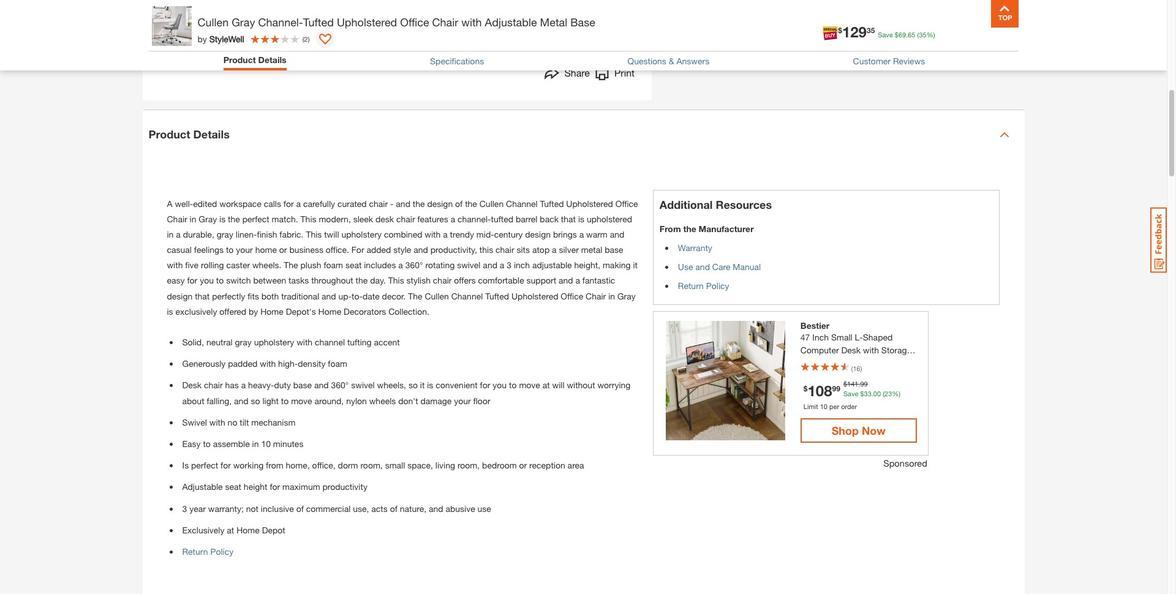 Task type: locate. For each thing, give the bounding box(es) containing it.
reception
[[530, 460, 566, 471]]

1 vertical spatial save
[[844, 390, 859, 398]]

upholstery
[[342, 229, 382, 240], [254, 337, 294, 348]]

& for easy
[[726, 27, 733, 41]]

1 vertical spatial return policy
[[182, 547, 234, 557]]

solid,
[[182, 337, 204, 348]]

and down upholstered
[[610, 229, 625, 240]]

1 vertical spatial your
[[454, 396, 471, 406]]

1 vertical spatial so
[[251, 396, 260, 406]]

channel
[[506, 198, 538, 209], [452, 291, 483, 301]]

this up decor.
[[388, 275, 404, 286]]

108
[[808, 382, 833, 400]]

10 left minutes
[[261, 439, 271, 449]]

in down fantastic
[[609, 291, 615, 301]]

days
[[799, 44, 819, 54]]

3 left inch
[[507, 260, 512, 270]]

0 horizontal spatial 99
[[833, 384, 841, 393]]

0 vertical spatial upholstered
[[337, 15, 397, 29]]

& inside free & easy returns in store or online return this item within 90 days of purchase. read return policy
[[726, 27, 733, 41]]

360° inside desk chair has a heavy-duty base and 360° swivel wheels, so it is convenient for you to move at will without worrying about falling, and so light to move around, nylon wheels don't damage your floor
[[331, 380, 349, 391]]

or up purchase.
[[854, 27, 865, 41]]

policy up reviews
[[923, 44, 946, 54]]

is up damage
[[427, 380, 434, 391]]

foam inside "a well-edited workspace calls for a carefully curated chair - and the design of the cullen channel tufted upholstered office chair in gray is the perfect match. this modern, sleek desk chair features a channel-tufted barrel back that is upholstered in a durable, gray linen-finish fabric. this twill upholstery combined with a trendy mid-century design brings a warm and casual feelings to your home or business office. for added style and productivity, this chair sits atop a silver metal base with five rolling caster wheels. the plush foam seat includes a 360° rotating swivel and a 3 inch adjustable height, making it easy for you to switch between tasks throughout the day. this stylish chair offers comfortable support and a fantastic design that perfectly fits both traditional and up-to-date decor. the cullen channel tufted upholstered office chair in gray is exclusively offered by home depot's home decorators collection."
[[324, 260, 343, 270]]

and right nature,
[[429, 504, 444, 514]]

this down carefully
[[301, 214, 317, 224]]

policy down the 'exclusively at home depot'
[[210, 547, 234, 557]]

maximum
[[283, 482, 320, 492]]

tufted
[[303, 15, 334, 29], [540, 198, 564, 209], [486, 291, 509, 301]]

2 horizontal spatial office
[[616, 198, 638, 209]]

style
[[394, 245, 412, 255]]

care
[[713, 261, 731, 272]]

1 vertical spatial details
[[193, 127, 230, 141]]

will
[[553, 380, 565, 391]]

limit
[[804, 403, 819, 411]]

0 horizontal spatial by
[[198, 33, 207, 44]]

1 horizontal spatial product
[[224, 55, 256, 65]]

1 vertical spatial %)
[[893, 390, 901, 398]]

brown
[[860, 358, 885, 368]]

to inside button
[[436, 13, 444, 23]]

display image
[[319, 34, 331, 46]]

) for ( 2 )
[[308, 35, 310, 43]]

1 vertical spatial adjustable
[[182, 482, 223, 492]]

1 vertical spatial you
[[493, 380, 507, 391]]

& right free
[[726, 27, 733, 41]]

is down workspace
[[219, 214, 226, 224]]

home,
[[286, 460, 310, 471]]

1 horizontal spatial 360°
[[406, 260, 423, 270]]

channel down offers
[[452, 291, 483, 301]]

1 horizontal spatial swivel
[[457, 260, 481, 270]]

nature,
[[400, 504, 427, 514]]

you inside desk chair has a heavy-duty base and 360° swivel wheels, so it is convenient for you to move at will without worrying about falling, and so light to move around, nylon wheels don't damage your floor
[[493, 380, 507, 391]]

with left high-
[[260, 359, 276, 369]]

decorators
[[344, 306, 386, 317]]

or right home
[[279, 245, 287, 255]]

$ left 00
[[861, 390, 865, 398]]

1 horizontal spatial the
[[408, 291, 423, 301]]

policy
[[923, 44, 946, 54], [707, 280, 730, 291], [210, 547, 234, 557]]

return policy down exclusively
[[182, 547, 234, 557]]

barrel
[[516, 214, 538, 224]]

0 vertical spatial so
[[409, 380, 418, 391]]

upholstered up upholstered
[[567, 198, 614, 209]]

gray left "linen-"
[[217, 229, 233, 240]]

gray
[[232, 15, 255, 29], [199, 214, 217, 224], [618, 291, 636, 301]]

tufted
[[491, 214, 514, 224]]

0 vertical spatial %)
[[927, 31, 936, 39]]

1 horizontal spatial 10
[[821, 403, 828, 411]]

( right 00
[[883, 390, 885, 398]]

. up read return policy "link"
[[907, 31, 909, 39]]

resources
[[716, 198, 772, 211]]

design down the easy
[[167, 291, 193, 301]]

swivel
[[182, 417, 207, 428]]

0 horizontal spatial the
[[284, 260, 298, 270]]

seat down for
[[346, 260, 362, 270]]

) right rustic
[[861, 364, 863, 372]]

35 right 65
[[920, 31, 927, 39]]

0 horizontal spatial upholstery
[[254, 337, 294, 348]]

1 horizontal spatial you
[[493, 380, 507, 391]]

0 horizontal spatial your
[[236, 245, 253, 255]]

home down both
[[261, 306, 284, 317]]

2 horizontal spatial home
[[319, 306, 342, 317]]

0 horizontal spatial perfect
[[191, 460, 218, 471]]

it up damage
[[420, 380, 425, 391]]

( up 141
[[852, 364, 854, 372]]

3 left year
[[182, 504, 187, 514]]

1 vertical spatial gray
[[199, 214, 217, 224]]

day.
[[370, 275, 386, 286]]

this left item
[[728, 44, 741, 54]]

move left 'will'
[[519, 380, 541, 391]]

1 vertical spatial design
[[525, 229, 551, 240]]

for up the match.
[[284, 198, 294, 209]]

room, left small
[[361, 460, 383, 471]]

1 horizontal spatial room,
[[458, 460, 480, 471]]

1 horizontal spatial so
[[409, 380, 418, 391]]

a down height, at the top of page
[[576, 275, 580, 286]]

a right has
[[241, 380, 246, 391]]

0 horizontal spatial channel
[[452, 291, 483, 301]]

is left upholstered
[[579, 214, 585, 224]]

swivel up nylon
[[351, 380, 375, 391]]

to
[[436, 13, 444, 23], [226, 245, 234, 255], [216, 275, 224, 286], [509, 380, 517, 391], [281, 396, 289, 406], [203, 439, 211, 449]]

33
[[865, 390, 872, 398]]

seat left height
[[225, 482, 241, 492]]

0 vertical spatial design
[[428, 198, 453, 209]]

0 vertical spatial gray
[[232, 15, 255, 29]]

it inside desk chair has a heavy-duty base and 360° swivel wheels, so it is convenient for you to move at will without worrying about falling, and so light to move around, nylon wheels don't damage your floor
[[420, 380, 425, 391]]

0 horizontal spatial 35
[[867, 25, 876, 35]]

it right the making at top
[[633, 260, 638, 270]]

product details button
[[224, 55, 287, 67], [224, 55, 287, 65], [143, 110, 1025, 159]]

%) right 00
[[893, 390, 901, 398]]

features
[[418, 214, 449, 224]]

1 room, from the left
[[361, 460, 383, 471]]

( left display icon
[[303, 35, 304, 43]]

so left light
[[251, 396, 260, 406]]

metal
[[582, 245, 603, 255]]

the up tasks
[[284, 260, 298, 270]]

shelves
[[801, 358, 831, 368]]

seat
[[346, 260, 362, 270], [225, 482, 241, 492]]

( inside $ 108 99 $ 141 . 99 save $ 33 . 00 ( 23 %) limit 10 per order
[[883, 390, 885, 398]]

2 room, from the left
[[458, 460, 480, 471]]

1 horizontal spatial return policy link
[[678, 280, 730, 291]]

home down not
[[237, 525, 260, 536]]

%)
[[927, 31, 936, 39], [893, 390, 901, 398]]

.
[[907, 31, 909, 39], [859, 380, 861, 388], [872, 390, 874, 398]]

and down adjustable
[[559, 275, 573, 286]]

traditional
[[281, 291, 319, 301]]

0 horizontal spatial or
[[279, 245, 287, 255]]

with left no
[[210, 417, 225, 428]]

combined
[[384, 229, 423, 240]]

47 inch small l-shaped computer desk with storage shelves rustic brown image
[[666, 321, 786, 440]]

you right convenient
[[493, 380, 507, 391]]

1 horizontal spatial channel
[[506, 198, 538, 209]]

1 horizontal spatial that
[[561, 214, 576, 224]]

0 horizontal spatial %)
[[893, 390, 901, 398]]

offers
[[454, 275, 476, 286]]

easy to assemble in 10 minutes
[[182, 439, 304, 449]]

35 up read
[[867, 25, 876, 35]]

the
[[284, 260, 298, 270], [408, 291, 423, 301]]

from
[[266, 460, 284, 471]]

upholstered down support
[[512, 291, 559, 301]]

& left answers
[[669, 56, 675, 66]]

channel up barrel
[[506, 198, 538, 209]]

save up read
[[879, 31, 894, 39]]

return policy for topmost return policy link
[[678, 280, 730, 291]]

360° up "around,"
[[331, 380, 349, 391]]

0 vertical spatial office
[[400, 15, 429, 29]]

35 inside $ 129 35
[[867, 25, 876, 35]]

this inside "a well-edited workspace calls for a carefully curated chair - and the design of the cullen channel tufted upholstered office chair in gray is the perfect match. this modern, sleek desk chair features a channel-tufted barrel back that is upholstered in a durable, gray linen-finish fabric. this twill upholstery combined with a trendy mid-century design brings a warm and casual feelings to your home or business office. for added style and productivity, this chair sits atop a silver metal base with five rolling caster wheels. the plush foam seat includes a 360° rotating swivel and a 3 inch adjustable height, making it easy for you to switch between tasks throughout the day. this stylish chair offers comfortable support and a fantastic design that perfectly fits both traditional and up-to-date decor. the cullen channel tufted upholstered office chair in gray is exclusively offered by home depot's home decorators collection."
[[480, 245, 494, 255]]

and down has
[[234, 396, 249, 406]]

desk up rustic
[[842, 345, 861, 355]]

at inside desk chair has a heavy-duty base and 360° swivel wheels, so it is convenient for you to move at will without worrying about falling, and so light to move around, nylon wheels don't damage your floor
[[543, 380, 550, 391]]

0 vertical spatial desk
[[842, 345, 861, 355]]

product image image
[[152, 6, 192, 46]]

trendy
[[450, 229, 474, 240]]

with up specifications
[[462, 15, 482, 29]]

0 horizontal spatial it
[[420, 380, 425, 391]]

warranty
[[678, 242, 713, 253]]

and right use
[[696, 261, 710, 272]]

1 vertical spatial that
[[195, 291, 210, 301]]

swivel inside "a well-edited workspace calls for a carefully curated chair - and the design of the cullen channel tufted upholstered office chair in gray is the perfect match. this modern, sleek desk chair features a channel-tufted barrel back that is upholstered in a durable, gray linen-finish fabric. this twill upholstery combined with a trendy mid-century design brings a warm and casual feelings to your home or business office. for added style and productivity, this chair sits atop a silver metal base with five rolling caster wheels. the plush foam seat includes a 360° rotating swivel and a 3 inch adjustable height, making it easy for you to switch between tasks throughout the day. this stylish chair offers comfortable support and a fantastic design that perfectly fits both traditional and up-to-date decor. the cullen channel tufted upholstered office chair in gray is exclusively offered by home depot's home decorators collection."
[[457, 260, 481, 270]]

bestier 47 inch small l-shaped computer desk with storage shelves rustic brown
[[801, 320, 912, 368]]

gray stylewell task chairs kw hoc 103 66.5 image
[[157, 0, 211, 25]]

manufacturer
[[699, 223, 754, 234]]

0 horizontal spatial home
[[237, 525, 260, 536]]

0 vertical spatial upholstery
[[342, 229, 382, 240]]

a left warm
[[580, 229, 584, 240]]

1 horizontal spatial your
[[454, 396, 471, 406]]

0 vertical spatial 3
[[507, 260, 512, 270]]

return down exclusively
[[182, 547, 208, 557]]

item
[[744, 44, 760, 54]]

is perfect for working from home, office, dorm room, small space, living room, bedroom or reception area
[[182, 460, 585, 471]]

2 vertical spatial cullen
[[425, 291, 449, 301]]

the up features
[[413, 198, 425, 209]]

129
[[843, 23, 867, 40]]

plush
[[301, 260, 322, 270]]

1 horizontal spatial 3
[[507, 260, 512, 270]]

1 horizontal spatial tufted
[[486, 291, 509, 301]]

desk
[[376, 214, 394, 224]]

and down throughout
[[322, 291, 336, 301]]

foam
[[324, 260, 343, 270], [328, 359, 348, 369]]

0 horizontal spatial 3
[[182, 504, 187, 514]]

0 horizontal spatial swivel
[[351, 380, 375, 391]]

3
[[507, 260, 512, 270], [182, 504, 187, 514]]

easy inside free & easy returns in store or online return this item within 90 days of purchase. read return policy
[[736, 27, 762, 41]]

1 vertical spatial or
[[279, 245, 287, 255]]

l-
[[855, 332, 864, 342]]

$ up purchase.
[[839, 25, 843, 35]]

1 horizontal spatial .
[[872, 390, 874, 398]]

perfect
[[243, 214, 270, 224], [191, 460, 218, 471]]

tilt
[[240, 417, 249, 428]]

this down mid- in the left of the page
[[480, 245, 494, 255]]

1 horizontal spatial cullen
[[425, 291, 449, 301]]

1 vertical spatial desk
[[182, 380, 202, 391]]

1 vertical spatial swivel
[[351, 380, 375, 391]]

the down stylish
[[408, 291, 423, 301]]

cullen up by stylewell
[[198, 15, 229, 29]]

1 vertical spatial cullen
[[480, 198, 504, 209]]

free
[[700, 27, 723, 41]]

solid, neutral gray upholstery with channel tufting accent
[[182, 337, 400, 348]]

adjustable up year
[[182, 482, 223, 492]]

tufted down comfortable
[[486, 291, 509, 301]]

1 horizontal spatial upholstered
[[512, 291, 559, 301]]

order
[[842, 403, 858, 411]]

with inside "bestier 47 inch small l-shaped computer desk with storage shelves rustic brown"
[[864, 345, 880, 355]]

gray down the making at top
[[618, 291, 636, 301]]

your inside "a well-edited workspace calls for a carefully curated chair - and the design of the cullen channel tufted upholstered office chair in gray is the perfect match. this modern, sleek desk chair features a channel-tufted barrel back that is upholstered in a durable, gray linen-finish fabric. this twill upholstery combined with a trendy mid-century design brings a warm and casual feelings to your home or business office. for added style and productivity, this chair sits atop a silver metal base with five rolling caster wheels. the plush foam seat includes a 360° rotating swivel and a 3 inch adjustable height, making it easy for you to switch between tasks throughout the day. this stylish chair offers comfortable support and a fantastic design that perfectly fits both traditional and up-to-date decor. the cullen channel tufted upholstered office chair in gray is exclusively offered by home depot's home decorators collection."
[[236, 245, 253, 255]]

0 horizontal spatial policy
[[210, 547, 234, 557]]

exclusively
[[182, 525, 225, 536]]

1 horizontal spatial at
[[543, 380, 550, 391]]

360° up stylish
[[406, 260, 423, 270]]

small
[[385, 460, 405, 471]]

area
[[568, 460, 585, 471]]

1 vertical spatial it
[[420, 380, 425, 391]]

home down the up-
[[319, 306, 342, 317]]

None field
[[696, 0, 722, 4]]

chair down 'well-'
[[167, 214, 187, 224]]

1 vertical spatial move
[[291, 396, 312, 406]]

. left the 23
[[872, 390, 874, 398]]

1 horizontal spatial design
[[428, 198, 453, 209]]

gray up padded
[[235, 337, 252, 348]]

1 vertical spatial at
[[227, 525, 234, 536]]

0 horizontal spatial that
[[195, 291, 210, 301]]

upholstery up the generously padded with high-density foam
[[254, 337, 294, 348]]

by stylewell
[[198, 33, 244, 44]]

2 vertical spatial upholstered
[[512, 291, 559, 301]]

this
[[728, 44, 741, 54], [480, 245, 494, 255]]

0 vertical spatial easy
[[736, 27, 762, 41]]

small
[[832, 332, 853, 342]]

1 vertical spatial this
[[480, 245, 494, 255]]

1 vertical spatial by
[[249, 306, 258, 317]]

1 vertical spatial )
[[861, 364, 863, 372]]

your down convenient
[[454, 396, 471, 406]]

$ inside $ 129 35
[[839, 25, 843, 35]]

1 horizontal spatial or
[[520, 460, 527, 471]]

depot's
[[286, 306, 316, 317]]

1 horizontal spatial by
[[249, 306, 258, 317]]

of inside free & easy returns in store or online return this item within 90 days of purchase. read return policy
[[821, 44, 829, 54]]

by down fits on the left of page
[[249, 306, 258, 317]]

0 vertical spatial )
[[308, 35, 310, 43]]

0 horizontal spatial at
[[227, 525, 234, 536]]

1 horizontal spatial gray
[[235, 337, 252, 348]]

with
[[462, 15, 482, 29], [425, 229, 441, 240], [167, 260, 183, 270], [297, 337, 313, 348], [864, 345, 880, 355], [260, 359, 276, 369], [210, 417, 225, 428]]

0 vertical spatial perfect
[[243, 214, 270, 224]]

use
[[478, 504, 492, 514]]

is left 'exclusively' in the left of the page
[[167, 306, 173, 317]]

0 horizontal spatial )
[[308, 35, 310, 43]]

that
[[561, 214, 576, 224], [195, 291, 210, 301]]

by left 'stylewell'
[[198, 33, 207, 44]]

swivel with no tilt mechanism
[[182, 417, 296, 428]]

of inside "a well-edited workspace calls for a carefully curated chair - and the design of the cullen channel tufted upholstered office chair in gray is the perfect match. this modern, sleek desk chair features a channel-tufted barrel back that is upholstered in a durable, gray linen-finish fabric. this twill upholstery combined with a trendy mid-century design brings a warm and casual feelings to your home or business office. for added style and productivity, this chair sits atop a silver metal base with five rolling caster wheels. the plush foam seat includes a 360° rotating swivel and a 3 inch adjustable height, making it easy for you to switch between tasks throughout the day. this stylish chair offers comfortable support and a fantastic design that perfectly fits both traditional and up-to-date decor. the cullen channel tufted upholstered office chair in gray is exclusively offered by home depot's home decorators collection."
[[455, 198, 463, 209]]

save inside $ 108 99 $ 141 . 99 save $ 33 . 00 ( 23 %) limit 10 per order
[[844, 390, 859, 398]]

0 vertical spatial 360°
[[406, 260, 423, 270]]

that up 'exclusively' in the left of the page
[[195, 291, 210, 301]]

channel
[[315, 337, 345, 348]]

this up business
[[306, 229, 322, 240]]

answers
[[677, 56, 710, 66]]

use
[[678, 261, 694, 272]]

65
[[909, 31, 916, 39]]

you
[[200, 275, 214, 286], [493, 380, 507, 391]]

99 up 33
[[861, 380, 868, 388]]

0 horizontal spatial upholstered
[[337, 15, 397, 29]]

$ down rustic
[[844, 380, 848, 388]]

perfect right is
[[191, 460, 218, 471]]

or right bedroom
[[520, 460, 527, 471]]

questions & answers
[[628, 56, 710, 66]]

) for ( 16 )
[[861, 364, 863, 372]]

and right -
[[396, 198, 411, 209]]

&
[[726, 27, 733, 41], [669, 56, 675, 66]]

neutral
[[207, 337, 233, 348]]

brings
[[553, 229, 577, 240]]

policy inside free & easy returns in store or online return this item within 90 days of purchase. read return policy
[[923, 44, 946, 54]]

mid-
[[477, 229, 494, 240]]

base up the making at top
[[605, 245, 624, 255]]

foam up throughout
[[324, 260, 343, 270]]

return policy for left return policy link
[[182, 547, 234, 557]]

%) right 65
[[927, 31, 936, 39]]

home
[[261, 306, 284, 317], [319, 306, 342, 317], [237, 525, 260, 536]]

cullen gray channel-tufted upholstered office chair with adjustable metal base
[[198, 15, 596, 29]]

design
[[428, 198, 453, 209], [525, 229, 551, 240], [167, 291, 193, 301]]

1 vertical spatial upholstery
[[254, 337, 294, 348]]



Task type: vqa. For each thing, say whether or not it's contained in the screenshot.
UPHOLSTERY in the A well-edited workspace calls for a carefully curated chair - and the design of the Cullen Channel Tufted Upholstered Office Chair in Gray is the perfect match. This modern, sleek desk chair features a channel-tufted barrel back that is upholstered in a durable, gray linen-finish fabric. This twill upholstery combined with a trendy mid-century design brings a warm and casual feelings to your home or business office. For added style and productivity, this chair sits atop a silver metal base with five rolling caster wheels. The plush foam seat includes a 360° rotating swivel and a 3 inch adjustable height, making it easy for you to switch between tasks throughout the day. This stylish chair offers comfortable support and a fantastic design that perfectly fits both traditional and up-to-date decor. The Cullen Channel Tufted Upholstered Office Chair in Gray is exclusively offered by Home Depot's Home Decorators Collection.
yes



Task type: describe. For each thing, give the bounding box(es) containing it.
0 vertical spatial adjustable
[[485, 15, 537, 29]]

a inside desk chair has a heavy-duty base and 360° swivel wheels, so it is convenient for you to move at will without worrying about falling, and so light to move around, nylon wheels don't damage your floor
[[241, 380, 246, 391]]

density
[[298, 359, 326, 369]]

per
[[830, 403, 840, 411]]

0 vertical spatial the
[[284, 260, 298, 270]]

height
[[244, 482, 268, 492]]

1 vertical spatial seat
[[225, 482, 241, 492]]

upholstery inside "a well-edited workspace calls for a carefully curated chair - and the design of the cullen channel tufted upholstered office chair in gray is the perfect match. this modern, sleek desk chair features a channel-tufted barrel back that is upholstered in a durable, gray linen-finish fabric. this twill upholstery combined with a trendy mid-century design brings a warm and casual feelings to your home or business office. for added style and productivity, this chair sits atop a silver metal base with five rolling caster wheels. the plush foam seat includes a 360° rotating swivel and a 3 inch adjustable height, making it easy for you to switch between tasks throughout the day. this stylish chair offers comfortable support and a fantastic design that perfectly fits both traditional and up-to-date decor. the cullen channel tufted upholstered office chair in gray is exclusively offered by home depot's home decorators collection."
[[342, 229, 382, 240]]

desk inside desk chair has a heavy-duty base and 360° swivel wheels, so it is convenient for you to move at will without worrying about falling, and so light to move around, nylon wheels don't damage your floor
[[182, 380, 202, 391]]

inch
[[514, 260, 530, 270]]

0 horizontal spatial gray
[[199, 214, 217, 224]]

0 horizontal spatial so
[[251, 396, 260, 406]]

( 2 )
[[303, 35, 310, 43]]

0 vertical spatial that
[[561, 214, 576, 224]]

1 vertical spatial foam
[[328, 359, 348, 369]]

by inside "a well-edited workspace calls for a carefully curated chair - and the design of the cullen channel tufted upholstered office chair in gray is the perfect match. this modern, sleek desk chair features a channel-tufted barrel back that is upholstered in a durable, gray linen-finish fabric. this twill upholstery combined with a trendy mid-century design brings a warm and casual feelings to your home or business office. for added style and productivity, this chair sits atop a silver metal base with five rolling caster wheels. the plush foam seat includes a 360° rotating swivel and a 3 inch adjustable height, making it easy for you to switch between tasks throughout the day. this stylish chair offers comfortable support and a fantastic design that perfectly fits both traditional and up-to-date decor. the cullen channel tufted upholstered office chair in gray is exclusively offered by home depot's home decorators collection."
[[249, 306, 258, 317]]

and up "around,"
[[314, 380, 329, 391]]

return up reviews
[[894, 44, 920, 54]]

2 vertical spatial design
[[167, 291, 193, 301]]

read return policy link
[[872, 43, 946, 56]]

a up comfortable
[[500, 260, 505, 270]]

a up the match.
[[296, 198, 301, 209]]

2 horizontal spatial chair
[[586, 291, 606, 301]]

living
[[436, 460, 455, 471]]

of down maximum
[[296, 504, 304, 514]]

and right style
[[414, 245, 428, 255]]

for inside desk chair has a heavy-duty base and 360° swivel wheels, so it is convenient for you to move at will without worrying about falling, and so light to move around, nylon wheels don't damage your floor
[[480, 380, 491, 391]]

finish
[[257, 229, 277, 240]]

now
[[862, 424, 886, 437]]

hover image to zoom button
[[243, 0, 611, 24]]

exclusively
[[176, 306, 217, 317]]

worrying
[[598, 380, 631, 391]]

working
[[233, 460, 264, 471]]

0 horizontal spatial cullen
[[198, 15, 229, 29]]

1 horizontal spatial 99
[[861, 380, 868, 388]]

generously padded with high-density foam
[[182, 359, 348, 369]]

or inside free & easy returns in store or online return this item within 90 days of purchase. read return policy
[[854, 27, 865, 41]]

minutes
[[273, 439, 304, 449]]

high-
[[278, 359, 298, 369]]

feedback link image
[[1151, 207, 1168, 273]]

is
[[182, 460, 189, 471]]

0 vertical spatial product details
[[224, 55, 287, 65]]

$ up the limit
[[804, 384, 808, 393]]

fits
[[248, 291, 259, 301]]

support
[[527, 275, 557, 286]]

or inside "a well-edited workspace calls for a carefully curated chair - and the design of the cullen channel tufted upholstered office chair in gray is the perfect match. this modern, sleek desk chair features a channel-tufted barrel back that is upholstered in a durable, gray linen-finish fabric. this twill upholstery combined with a trendy mid-century design brings a warm and casual feelings to your home or business office. for added style and productivity, this chair sits atop a silver metal base with five rolling caster wheels. the plush foam seat includes a 360° rotating swivel and a 3 inch adjustable height, making it easy for you to switch between tasks throughout the day. this stylish chair offers comfortable support and a fantastic design that perfectly fits both traditional and up-to-date decor. the cullen channel tufted upholstered office chair in gray is exclusively offered by home depot's home decorators collection."
[[279, 245, 287, 255]]

offered
[[220, 306, 247, 317]]

0 horizontal spatial move
[[291, 396, 312, 406]]

a up casual
[[176, 229, 181, 240]]

10 inside $ 108 99 $ 141 . 99 save $ 33 . 00 ( 23 %) limit 10 per order
[[821, 403, 828, 411]]

linen-
[[236, 229, 257, 240]]

in up durable,
[[190, 214, 196, 224]]

heavy-
[[248, 380, 274, 391]]

within
[[763, 44, 785, 54]]

23
[[885, 390, 893, 398]]

shop now button
[[801, 418, 918, 443]]

durable,
[[183, 229, 214, 240]]

office,
[[312, 460, 336, 471]]

damage
[[421, 396, 452, 406]]

0 horizontal spatial office
[[400, 15, 429, 29]]

use and care manual
[[678, 261, 761, 272]]

2 vertical spatial or
[[520, 460, 527, 471]]

0 horizontal spatial easy
[[182, 439, 201, 449]]

%) inside $ 108 99 $ 141 . 99 save $ 33 . 00 ( 23 %) limit 10 per order
[[893, 390, 901, 398]]

2
[[304, 35, 308, 43]]

upholstered
[[587, 214, 633, 224]]

inclusive
[[261, 504, 294, 514]]

of right acts
[[390, 504, 398, 514]]

not
[[246, 504, 259, 514]]

dorm
[[338, 460, 358, 471]]

1 vertical spatial channel
[[452, 291, 483, 301]]

questions
[[628, 56, 667, 66]]

to left 'will'
[[509, 380, 517, 391]]

warranty;
[[208, 504, 244, 514]]

year
[[190, 504, 206, 514]]

( 16 )
[[852, 364, 863, 372]]

bedroom
[[482, 460, 517, 471]]

purchase.
[[831, 44, 869, 54]]

1 vertical spatial tufted
[[540, 198, 564, 209]]

falling,
[[207, 396, 232, 406]]

around,
[[315, 396, 344, 406]]

no
[[228, 417, 237, 428]]

a right atop
[[552, 245, 557, 255]]

to left assemble
[[203, 439, 211, 449]]

inch
[[813, 332, 829, 342]]

2 horizontal spatial upholstered
[[567, 198, 614, 209]]

throughout
[[311, 275, 353, 286]]

return down use
[[678, 280, 704, 291]]

0 horizontal spatial return policy link
[[182, 547, 234, 557]]

2 horizontal spatial cullen
[[480, 198, 504, 209]]

1 horizontal spatial 35
[[920, 31, 927, 39]]

1 vertical spatial the
[[408, 291, 423, 301]]

1 vertical spatial office
[[616, 198, 638, 209]]

the up channel-
[[465, 198, 477, 209]]

for
[[352, 245, 364, 255]]

chair inside desk chair has a heavy-duty base and 360° swivel wheels, so it is convenient for you to move at will without worrying about falling, and so light to move around, nylon wheels don't damage your floor
[[204, 380, 223, 391]]

includes
[[364, 260, 396, 270]]

3 inside "a well-edited workspace calls for a carefully curated chair - and the design of the cullen channel tufted upholstered office chair in gray is the perfect match. this modern, sleek desk chair features a channel-tufted barrel back that is upholstered in a durable, gray linen-finish fabric. this twill upholstery combined with a trendy mid-century design brings a warm and casual feelings to your home or business office. for added style and productivity, this chair sits atop a silver metal base with five rolling caster wheels. the plush foam seat includes a 360° rotating swivel and a 3 inch adjustable height, making it easy for you to switch between tasks throughout the day. this stylish chair offers comfortable support and a fantastic design that perfectly fits both traditional and up-to-date decor. the cullen channel tufted upholstered office chair in gray is exclusively offered by home depot's home decorators collection."
[[507, 260, 512, 270]]

gray inside "a well-edited workspace calls for a carefully curated chair - and the design of the cullen channel tufted upholstered office chair in gray is the perfect match. this modern, sleek desk chair features a channel-tufted barrel back that is upholstered in a durable, gray linen-finish fabric. this twill upholstery combined with a trendy mid-century design brings a warm and casual feelings to your home or business office. for added style and productivity, this chair sits atop a silver metal base with five rolling caster wheels. the plush foam seat includes a 360° rotating swivel and a 3 inch adjustable height, making it easy for you to switch between tasks throughout the day. this stylish chair offers comfortable support and a fantastic design that perfectly fits both traditional and up-to-date decor. the cullen channel tufted upholstered office chair in gray is exclusively offered by home depot's home decorators collection."
[[217, 229, 233, 240]]

360° inside "a well-edited workspace calls for a carefully curated chair - and the design of the cullen channel tufted upholstered office chair in gray is the perfect match. this modern, sleek desk chair features a channel-tufted barrel back that is upholstered in a durable, gray linen-finish fabric. this twill upholstery combined with a trendy mid-century design brings a warm and casual feelings to your home or business office. for added style and productivity, this chair sits atop a silver metal base with five rolling caster wheels. the plush foam seat includes a 360° rotating swivel and a 3 inch adjustable height, making it easy for you to switch between tasks throughout the day. this stylish chair offers comfortable support and a fantastic design that perfectly fits both traditional and up-to-date decor. the cullen channel tufted upholstered office chair in gray is exclusively offered by home depot's home decorators collection."
[[406, 260, 423, 270]]

$ left 65
[[895, 31, 899, 39]]

silver
[[559, 245, 579, 255]]

1 horizontal spatial %)
[[927, 31, 936, 39]]

2 vertical spatial this
[[388, 275, 404, 286]]

additional resources
[[660, 198, 772, 211]]

back
[[540, 214, 559, 224]]

share
[[565, 67, 590, 78]]

1 vertical spatial product
[[149, 127, 190, 141]]

shop
[[832, 424, 859, 437]]

business
[[290, 245, 324, 255]]

abusive
[[446, 504, 475, 514]]

and up comfortable
[[483, 260, 498, 270]]

with down features
[[425, 229, 441, 240]]

0 vertical spatial return policy link
[[678, 280, 730, 291]]

the up to-
[[356, 275, 368, 286]]

for right height
[[270, 482, 280, 492]]

the down workspace
[[228, 214, 240, 224]]

a up trendy at the top left
[[451, 214, 456, 224]]

match.
[[272, 214, 298, 224]]

2 vertical spatial gray
[[618, 291, 636, 301]]

adjustable
[[533, 260, 572, 270]]

0 vertical spatial product
[[224, 55, 256, 65]]

height,
[[575, 260, 601, 270]]

to down rolling
[[216, 275, 224, 286]]

0 vertical spatial details
[[258, 55, 287, 65]]

0 horizontal spatial tufted
[[303, 15, 334, 29]]

1 vertical spatial product details
[[149, 127, 230, 141]]

0 vertical spatial channel
[[506, 198, 538, 209]]

channel-
[[258, 15, 303, 29]]

base
[[571, 15, 596, 29]]

up-
[[339, 291, 352, 301]]

wheels
[[369, 396, 396, 406]]

hover
[[385, 13, 408, 23]]

chair down rotating
[[433, 275, 452, 286]]

1 horizontal spatial office
[[561, 291, 584, 301]]

accent
[[374, 337, 400, 348]]

& for answers
[[669, 56, 675, 66]]

print button
[[595, 65, 635, 83]]

it inside "a well-edited workspace calls for a carefully curated chair - and the design of the cullen channel tufted upholstered office chair in gray is the perfect match. this modern, sleek desk chair features a channel-tufted barrel back that is upholstered in a durable, gray linen-finish fabric. this twill upholstery combined with a trendy mid-century design brings a warm and casual feelings to your home or business office. for added style and productivity, this chair sits atop a silver metal base with five rolling caster wheels. the plush foam seat includes a 360° rotating swivel and a 3 inch adjustable height, making it easy for you to switch between tasks throughout the day. this stylish chair offers comfortable support and a fantastic design that perfectly fits both traditional and up-to-date decor. the cullen channel tufted upholstered office chair in gray is exclusively offered by home depot's home decorators collection."
[[633, 260, 638, 270]]

to up caster
[[226, 245, 234, 255]]

this inside free & easy returns in store or online return this item within 90 days of purchase. read return policy
[[728, 44, 741, 54]]

desk inside "bestier 47 inch small l-shaped computer desk with storage shelves rustic brown"
[[842, 345, 861, 355]]

caret image
[[1000, 130, 1010, 139]]

in up casual
[[167, 229, 174, 240]]

1 horizontal spatial save
[[879, 31, 894, 39]]

for down five
[[187, 275, 198, 286]]

1 horizontal spatial gray
[[232, 15, 255, 29]]

you inside "a well-edited workspace calls for a carefully curated chair - and the design of the cullen channel tufted upholstered office chair in gray is the perfect match. this modern, sleek desk chair features a channel-tufted barrel back that is upholstered in a durable, gray linen-finish fabric. this twill upholstery combined with a trendy mid-century design brings a warm and casual feelings to your home or business office. for added style and productivity, this chair sits atop a silver metal base with five rolling caster wheels. the plush foam seat includes a 360° rotating swivel and a 3 inch adjustable height, making it easy for you to switch between tasks throughout the day. this stylish chair offers comfortable support and a fantastic design that perfectly fits both traditional and up-to-date decor. the cullen channel tufted upholstered office chair in gray is exclusively offered by home depot's home decorators collection."
[[200, 275, 214, 286]]

warranty link
[[678, 242, 713, 253]]

light
[[263, 396, 279, 406]]

chair up combined
[[397, 214, 415, 224]]

0 horizontal spatial 10
[[261, 439, 271, 449]]

1 horizontal spatial home
[[261, 306, 284, 317]]

0 horizontal spatial details
[[193, 127, 230, 141]]

sits
[[517, 245, 530, 255]]

carefully
[[303, 198, 335, 209]]

depot
[[262, 525, 286, 536]]

productivity,
[[431, 245, 477, 255]]

base inside "a well-edited workspace calls for a carefully curated chair - and the design of the cullen channel tufted upholstered office chair in gray is the perfect match. this modern, sleek desk chair features a channel-tufted barrel back that is upholstered in a durable, gray linen-finish fabric. this twill upholstery combined with a trendy mid-century design brings a warm and casual feelings to your home or business office. for added style and productivity, this chair sits atop a silver metal base with five rolling caster wheels. the plush foam seat includes a 360° rotating swivel and a 3 inch adjustable height, making it easy for you to switch between tasks throughout the day. this stylish chair offers comfortable support and a fantastic design that perfectly fits both traditional and up-to-date decor. the cullen channel tufted upholstered office chair in gray is exclusively offered by home depot's home decorators collection."
[[605, 245, 624, 255]]

to right light
[[281, 396, 289, 406]]

curated
[[338, 198, 367, 209]]

0 horizontal spatial chair
[[167, 214, 187, 224]]

share button
[[545, 65, 590, 83]]

for down assemble
[[221, 460, 231, 471]]

assemble
[[213, 439, 250, 449]]

0 horizontal spatial adjustable
[[182, 482, 223, 492]]

caster
[[226, 260, 250, 270]]

2 horizontal spatial .
[[907, 31, 909, 39]]

69
[[899, 31, 907, 39]]

$ 129 35
[[839, 23, 876, 40]]

in up the working
[[252, 439, 259, 449]]

additional
[[660, 198, 713, 211]]

swivel inside desk chair has a heavy-duty base and 360° swivel wheels, so it is convenient for you to move at will without worrying about falling, and so light to move around, nylon wheels don't damage your floor
[[351, 380, 375, 391]]

a left trendy at the top left
[[443, 229, 448, 240]]

base inside desk chair has a heavy-duty base and 360° swivel wheels, so it is convenient for you to move at will without worrying about falling, and so light to move around, nylon wheels don't damage your floor
[[293, 380, 312, 391]]

edited
[[193, 198, 217, 209]]

is inside desk chair has a heavy-duty base and 360° swivel wheels, so it is convenient for you to move at will without worrying about falling, and so light to move around, nylon wheels don't damage your floor
[[427, 380, 434, 391]]

office.
[[326, 245, 349, 255]]

0 vertical spatial this
[[301, 214, 317, 224]]

1 horizontal spatial chair
[[432, 15, 459, 29]]

atop
[[533, 245, 550, 255]]

padded
[[228, 359, 258, 369]]

century
[[494, 229, 523, 240]]

seat inside "a well-edited workspace calls for a carefully curated chair - and the design of the cullen channel tufted upholstered office chair in gray is the perfect match. this modern, sleek desk chair features a channel-tufted barrel back that is upholstered in a durable, gray linen-finish fabric. this twill upholstery combined with a trendy mid-century design brings a warm and casual feelings to your home or business office. for added style and productivity, this chair sits atop a silver metal base with five rolling caster wheels. the plush foam seat includes a 360° rotating swivel and a 3 inch adjustable height, making it easy for you to switch between tasks throughout the day. this stylish chair offers comfortable support and a fantastic design that perfectly fits both traditional and up-to-date decor. the cullen channel tufted upholstered office chair in gray is exclusively offered by home depot's home decorators collection."
[[346, 260, 362, 270]]

nylon
[[346, 396, 367, 406]]

1 horizontal spatial policy
[[707, 280, 730, 291]]

1 vertical spatial this
[[306, 229, 322, 240]]

with up the easy
[[167, 260, 183, 270]]

chair left -
[[369, 198, 388, 209]]

return down free
[[700, 44, 725, 54]]

chair down century
[[496, 245, 515, 255]]

2 vertical spatial tufted
[[486, 291, 509, 301]]

perfect inside "a well-edited workspace calls for a carefully curated chair - and the design of the cullen channel tufted upholstered office chair in gray is the perfect match. this modern, sleek desk chair features a channel-tufted barrel back that is upholstered in a durable, gray linen-finish fabric. this twill upholstery combined with a trendy mid-century design brings a warm and casual feelings to your home or business office. for added style and productivity, this chair sits atop a silver metal base with five rolling caster wheels. the plush foam seat includes a 360° rotating swivel and a 3 inch adjustable height, making it easy for you to switch between tasks throughout the day. this stylish chair offers comfortable support and a fantastic design that perfectly fits both traditional and up-to-date decor. the cullen channel tufted upholstered office chair in gray is exclusively offered by home depot's home decorators collection."
[[243, 214, 270, 224]]

1 vertical spatial perfect
[[191, 460, 218, 471]]

0 vertical spatial move
[[519, 380, 541, 391]]

a down style
[[399, 260, 403, 270]]

0 horizontal spatial .
[[859, 380, 861, 388]]

-
[[390, 198, 394, 209]]

( right 65
[[918, 31, 920, 39]]

bestier
[[801, 320, 830, 331]]

with up "density"
[[297, 337, 313, 348]]

the right from
[[684, 223, 697, 234]]

your inside desk chair has a heavy-duty base and 360° swivel wheels, so it is convenient for you to move at will without worrying about falling, and so light to move around, nylon wheels don't damage your floor
[[454, 396, 471, 406]]



